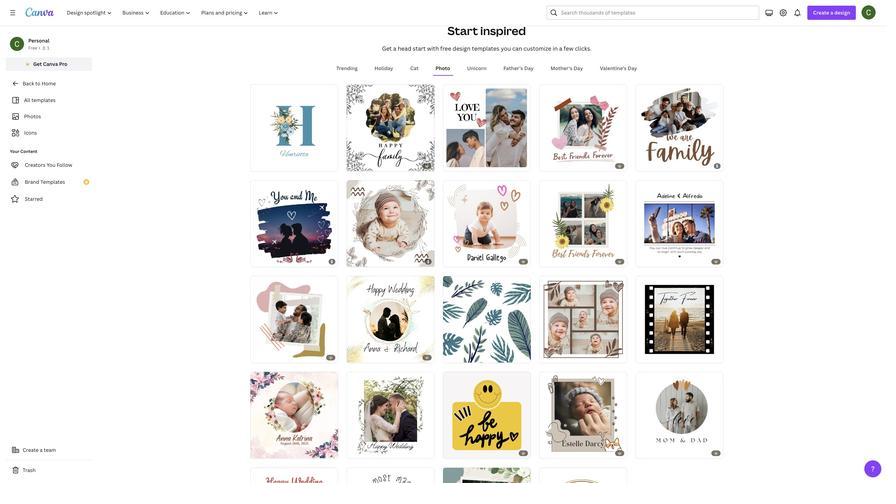 Task type: locate. For each thing, give the bounding box(es) containing it.
home
[[42, 80, 56, 87]]

in
[[553, 45, 558, 52]]

create a team
[[23, 447, 56, 453]]

2 horizontal spatial day
[[628, 65, 637, 72]]

Search search field
[[561, 6, 755, 19]]

None search field
[[547, 6, 760, 20]]

0 horizontal spatial get
[[33, 61, 42, 67]]

1 vertical spatial create
[[23, 447, 39, 453]]

day right father's
[[524, 65, 534, 72]]

yellow and pink stars cute and cartoony unicorn personal mug image
[[347, 467, 434, 483]]

templates right all
[[32, 97, 56, 103]]

personal
[[28, 37, 49, 44]]

free
[[28, 45, 37, 51]]

holiday button
[[372, 62, 396, 75]]

design
[[835, 9, 850, 16], [453, 45, 471, 52]]

brown  floral baby photo mug image
[[347, 180, 434, 267]]

create inside 'dropdown button'
[[813, 9, 829, 16]]

get
[[382, 45, 392, 52], [33, 61, 42, 67]]

0 vertical spatial create
[[813, 9, 829, 16]]

day right valentine's
[[628, 65, 637, 72]]

get for get canva pro
[[33, 61, 42, 67]]

customize
[[524, 45, 551, 52]]

photo button
[[433, 62, 453, 75]]

0 vertical spatial 1
[[47, 45, 49, 51]]

1 vertical spatial get
[[33, 61, 42, 67]]

starred
[[25, 196, 43, 202]]

get canva pro button
[[6, 57, 92, 71]]

father's day
[[504, 65, 534, 72]]

white red simple photo couple mug image
[[443, 85, 531, 171]]

white and green pastel happy wedding mug image
[[443, 468, 531, 483]]

create a design
[[813, 9, 850, 16]]

day
[[524, 65, 534, 72], [574, 65, 583, 72], [628, 65, 637, 72]]

day inside button
[[524, 65, 534, 72]]

creators you follow
[[25, 162, 72, 168]]

brand templates
[[25, 179, 65, 185]]

1 horizontal spatial day
[[574, 65, 583, 72]]

get left head
[[382, 45, 392, 52]]

cat
[[410, 65, 419, 72]]

$
[[716, 163, 718, 168], [331, 259, 333, 264], [427, 259, 429, 264]]

1 for 1
[[47, 45, 49, 51]]

grey and brown aesthetic mom & dad photo mug image
[[636, 372, 723, 458]]

pink delicate floral baby photo frame mug image
[[250, 372, 338, 458]]

0 vertical spatial get
[[382, 45, 392, 52]]

black and white minimalist romantic couple photo mug image
[[636, 180, 723, 267]]

2 horizontal spatial $
[[716, 163, 718, 168]]

1 vertical spatial 1
[[448, 163, 450, 168]]

templates
[[472, 45, 499, 52], [32, 97, 56, 103]]

1 vertical spatial templates
[[32, 97, 56, 103]]

mother's day
[[551, 65, 583, 72]]

design inside 'dropdown button'
[[835, 9, 850, 16]]

day right mother's
[[574, 65, 583, 72]]

0 horizontal spatial create
[[23, 447, 39, 453]]

mother's
[[551, 65, 573, 72]]

1 left of
[[448, 163, 450, 168]]

design left christina overa icon
[[835, 9, 850, 16]]

$ for 'white brown simple family photo mug' on the right
[[716, 163, 718, 168]]

1 of 2
[[448, 163, 458, 168]]

create inside button
[[23, 447, 39, 453]]

1 horizontal spatial $
[[427, 259, 429, 264]]

create for create a team
[[23, 447, 39, 453]]

1 day from the left
[[524, 65, 534, 72]]

3 day from the left
[[628, 65, 637, 72]]

a for team
[[40, 447, 43, 453]]

1 right •
[[47, 45, 49, 51]]

clicks.
[[575, 45, 592, 52]]

christina overa image
[[862, 5, 876, 19]]

1
[[47, 45, 49, 51], [448, 163, 450, 168]]

design right free
[[453, 45, 471, 52]]

1 inside 1 of 2 link
[[448, 163, 450, 168]]

valentine's day
[[600, 65, 637, 72]]

create for create a design
[[813, 9, 829, 16]]

get left canva
[[33, 61, 42, 67]]

a inside button
[[40, 447, 43, 453]]

follow
[[57, 162, 72, 168]]

a for head
[[393, 45, 396, 52]]

1 horizontal spatial create
[[813, 9, 829, 16]]

1 for 1 of 2
[[448, 163, 450, 168]]

valentine's
[[600, 65, 627, 72]]

head
[[398, 45, 411, 52]]

2 day from the left
[[574, 65, 583, 72]]

1 vertical spatial design
[[453, 45, 471, 52]]

a
[[831, 9, 833, 16], [393, 45, 396, 52], [559, 45, 562, 52], [40, 447, 43, 453]]

0 horizontal spatial day
[[524, 65, 534, 72]]

back
[[23, 80, 34, 87]]

0 horizontal spatial $
[[331, 259, 333, 264]]

0 vertical spatial templates
[[472, 45, 499, 52]]

photo
[[436, 65, 450, 72]]

start
[[448, 23, 478, 38]]

pollaroid photo family is everything mug image
[[250, 276, 338, 363]]

1 horizontal spatial get
[[382, 45, 392, 52]]

get for get a head start with free design templates you can customize in a few clicks.
[[382, 45, 392, 52]]

brown collage baby photo mug image
[[539, 276, 627, 363]]

a inside 'dropdown button'
[[831, 9, 833, 16]]

starred link
[[6, 192, 92, 206]]

top level navigation element
[[62, 6, 285, 20]]

0 horizontal spatial 1
[[47, 45, 49, 51]]

get inside button
[[33, 61, 42, 67]]

templates down start inspired
[[472, 45, 499, 52]]

get a head start with free design templates you can customize in a few clicks.
[[382, 45, 592, 52]]

0 horizontal spatial design
[[453, 45, 471, 52]]

inspired
[[480, 23, 526, 38]]

blue green illustration tropical leaves mug image
[[443, 276, 531, 363]]

canva
[[43, 61, 58, 67]]

free
[[440, 45, 451, 52]]

$ for brown  floral baby photo mug
[[427, 259, 429, 264]]

1 horizontal spatial 1
[[448, 163, 450, 168]]

free •
[[28, 45, 40, 51]]

0 horizontal spatial templates
[[32, 97, 56, 103]]

create
[[813, 9, 829, 16], [23, 447, 39, 453]]

0 vertical spatial design
[[835, 9, 850, 16]]

day for valentine's day
[[628, 65, 637, 72]]

all templates
[[24, 97, 56, 103]]

1 horizontal spatial design
[[835, 9, 850, 16]]



Task type: describe. For each thing, give the bounding box(es) containing it.
trending button
[[334, 62, 360, 75]]

brown and pink aesthetic best friends forever photo mug image
[[539, 85, 627, 171]]

your
[[10, 148, 19, 154]]

few
[[564, 45, 574, 52]]

cat button
[[407, 62, 422, 75]]

unicorn
[[467, 65, 487, 72]]

icons
[[24, 129, 37, 136]]

blue minimalist floral mug image
[[250, 85, 338, 171]]

yellow white simple modern smile mug image
[[443, 372, 531, 458]]

back to home link
[[6, 77, 92, 91]]

brown cute baby photo mug image
[[539, 372, 627, 458]]

•
[[39, 45, 40, 51]]

all templates link
[[10, 94, 88, 107]]

with
[[427, 45, 439, 52]]

black and white script romance photo mug image
[[636, 276, 723, 363]]

1 of 2 link
[[443, 84, 531, 171]]

to
[[35, 80, 40, 87]]

templates
[[40, 179, 65, 185]]

father's day button
[[501, 62, 537, 75]]

white brown simple family photo mug image
[[636, 85, 723, 171]]

brand templates link
[[6, 175, 92, 189]]

creators
[[25, 162, 45, 168]]

back to home
[[23, 80, 56, 87]]

creators you follow link
[[6, 158, 92, 172]]

of
[[451, 163, 455, 168]]

you
[[501, 45, 511, 52]]

your content
[[10, 148, 37, 154]]

a for design
[[831, 9, 833, 16]]

mother's day button
[[548, 62, 586, 75]]

brown and white aesthetic happy wedding photo mug image
[[347, 276, 434, 363]]

start inspired
[[448, 23, 526, 38]]

you
[[47, 162, 55, 168]]

get canva pro
[[33, 61, 67, 67]]

photos
[[24, 113, 41, 120]]

trending
[[336, 65, 358, 72]]

all
[[24, 97, 30, 103]]

team
[[44, 447, 56, 453]]

photos link
[[10, 110, 88, 123]]

unicorn button
[[464, 62, 489, 75]]

green white minimalist happy wedding photo print mug image
[[347, 372, 434, 458]]

minimalist love story photo mug image
[[250, 180, 338, 267]]

pro
[[59, 61, 67, 67]]

2
[[456, 163, 458, 168]]

icons link
[[10, 126, 88, 140]]

create a design button
[[808, 6, 856, 20]]

brand
[[25, 179, 39, 185]]

green and peach aesthetic happy wedding photo mug image
[[250, 468, 338, 483]]

brown aesthetic best friends forever photo mug image
[[539, 180, 627, 267]]

trash link
[[6, 463, 92, 477]]

trash
[[23, 467, 36, 474]]

can
[[512, 45, 522, 52]]

valentine's day button
[[597, 62, 640, 75]]

day for father's day
[[524, 65, 534, 72]]

holiday
[[375, 65, 393, 72]]

day for mother's day
[[574, 65, 583, 72]]

content
[[20, 148, 37, 154]]

yellow and blue modern super dad mug image
[[539, 468, 627, 483]]

black and white modern happy family photo mug image
[[347, 85, 434, 171]]

create a team button
[[6, 443, 92, 457]]

colorful floral baby photo mug image
[[443, 180, 531, 267]]

father's
[[504, 65, 523, 72]]

start
[[413, 45, 426, 52]]

1 horizontal spatial templates
[[472, 45, 499, 52]]

templates inside all templates link
[[32, 97, 56, 103]]

$ for the minimalist love story photo mug
[[331, 259, 333, 264]]



Task type: vqa. For each thing, say whether or not it's contained in the screenshot.
the team within the Get feedback from friends, family or the team with a shareable link or via socials.
no



